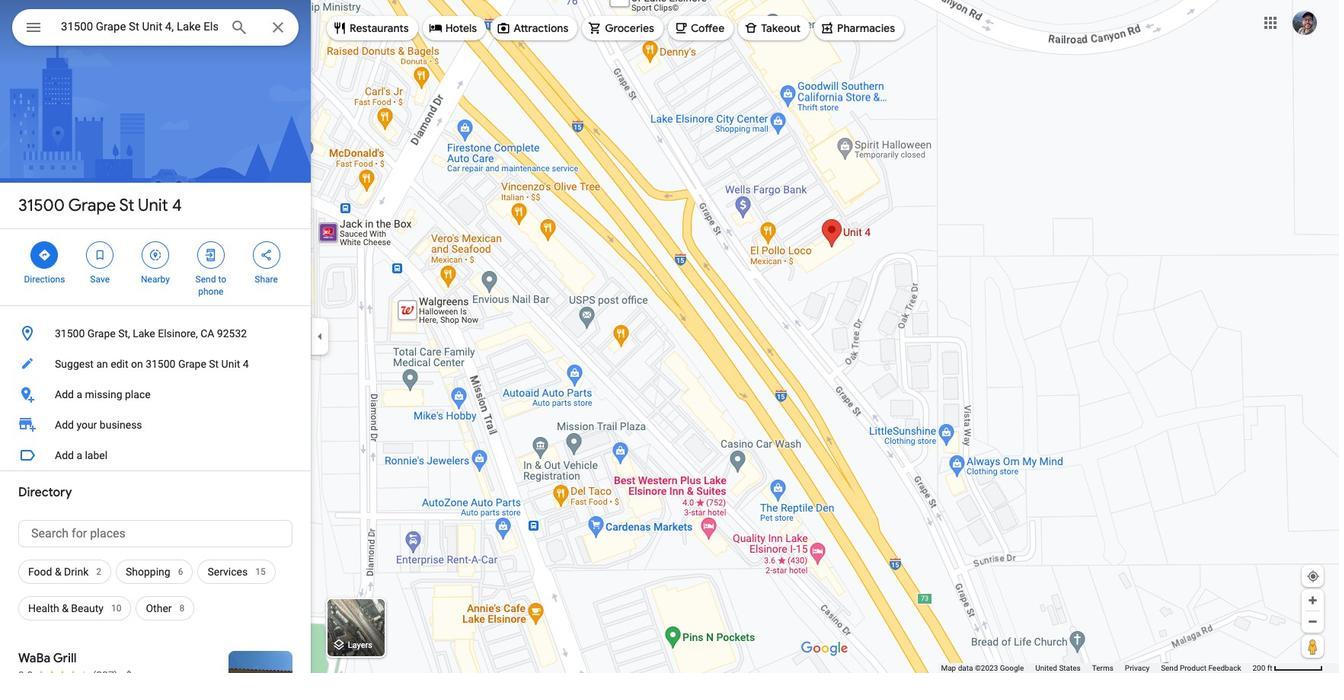 Task type: describe. For each thing, give the bounding box(es) containing it.
price: inexpensive image
[[126, 670, 132, 673]]

terms
[[1092, 664, 1114, 673]]

collapse side panel image
[[312, 328, 328, 345]]

31500 Grape St Unit 4, Lake Elsinore, CA 92532 field
[[12, 9, 299, 46]]

food & drink 2
[[28, 566, 101, 578]]

services 15
[[208, 566, 266, 578]]

31500 grape st unit 4 main content
[[0, 0, 311, 673]]

add your business link
[[0, 410, 311, 440]]

none text field inside 31500 grape st unit 4 main content
[[18, 520, 293, 548]]

10
[[111, 603, 121, 614]]


[[149, 247, 162, 264]]

zoom in image
[[1307, 595, 1319, 606]]

add a missing place
[[55, 389, 151, 401]]

shopping
[[126, 566, 170, 578]]

takeout
[[761, 21, 801, 35]]

200
[[1253, 664, 1266, 673]]

feedback
[[1209, 664, 1241, 673]]

privacy
[[1125, 664, 1150, 673]]

elsinore,
[[158, 328, 198, 340]]

31500 for 31500 grape st unit 4
[[18, 195, 65, 216]]

attractions button
[[491, 10, 578, 46]]

add a missing place button
[[0, 379, 311, 410]]

layers
[[348, 641, 372, 651]]

©2023
[[975, 664, 998, 673]]

add a label
[[55, 449, 108, 462]]

grape for st
[[68, 195, 116, 216]]

& for drink
[[55, 566, 61, 578]]

attractions
[[514, 21, 568, 35]]

 button
[[12, 9, 55, 49]]

zoom out image
[[1307, 616, 1319, 628]]

beauty
[[71, 603, 104, 615]]

health
[[28, 603, 59, 615]]

send for send product feedback
[[1161, 664, 1178, 673]]

31500 grape st, lake elsinore, ca 92532
[[55, 328, 247, 340]]

groceries
[[605, 21, 654, 35]]

st,
[[118, 328, 130, 340]]

send product feedback
[[1161, 664, 1241, 673]]

add for add a missing place
[[55, 389, 74, 401]]

product
[[1180, 664, 1207, 673]]

31500 grape st unit 4
[[18, 195, 182, 216]]

waba
[[18, 651, 50, 667]]

200 ft button
[[1253, 664, 1323, 673]]

phone
[[198, 286, 223, 297]]

add your business
[[55, 419, 142, 431]]

groceries button
[[582, 10, 663, 46]]

to
[[218, 274, 226, 285]]

data
[[958, 664, 973, 673]]

6
[[178, 567, 183, 577]]

0 vertical spatial st
[[119, 195, 134, 216]]

0 horizontal spatial unit
[[138, 195, 168, 216]]

united states button
[[1035, 664, 1081, 673]]

hotels
[[445, 21, 477, 35]]


[[204, 247, 218, 264]]

food
[[28, 566, 52, 578]]

directory
[[18, 485, 72, 500]]

an
[[96, 358, 108, 370]]

other 8
[[146, 603, 185, 615]]

suggest
[[55, 358, 94, 370]]

add for add your business
[[55, 419, 74, 431]]


[[38, 247, 51, 264]]

pharmacies
[[837, 21, 895, 35]]

save
[[90, 274, 110, 285]]

send for send to phone
[[195, 274, 216, 285]]

2
[[96, 567, 101, 577]]

drink
[[64, 566, 89, 578]]

directions
[[24, 274, 65, 285]]

nearby
[[141, 274, 170, 285]]

states
[[1059, 664, 1081, 673]]

suggest an edit on 31500 grape st unit 4 button
[[0, 349, 311, 379]]

grill
[[53, 651, 76, 667]]



Task type: vqa. For each thing, say whether or not it's contained in the screenshot.
Search text field
no



Task type: locate. For each thing, give the bounding box(es) containing it.
& right food
[[55, 566, 61, 578]]

privacy button
[[1125, 664, 1150, 673]]


[[93, 247, 107, 264]]

send
[[195, 274, 216, 285], [1161, 664, 1178, 673]]

add left label
[[55, 449, 74, 462]]

92532
[[217, 328, 247, 340]]

grape for st,
[[87, 328, 116, 340]]

add a label button
[[0, 440, 311, 471]]

a left label
[[76, 449, 82, 462]]

a for label
[[76, 449, 82, 462]]

hotels button
[[423, 10, 486, 46]]

st
[[119, 195, 134, 216], [209, 358, 219, 370]]

place
[[125, 389, 151, 401]]

google account: cj baylor  
(christian.baylor@adept.ai) image
[[1293, 10, 1317, 35]]

show street view coverage image
[[1302, 635, 1324, 658]]

31500 inside suggest an edit on 31500 grape st unit 4 button
[[146, 358, 176, 370]]

health & beauty 10
[[28, 603, 121, 615]]

send left product
[[1161, 664, 1178, 673]]

ca
[[200, 328, 214, 340]]

31500 right "on"
[[146, 358, 176, 370]]

1 vertical spatial grape
[[87, 328, 116, 340]]

a for missing
[[76, 389, 82, 401]]

31500
[[18, 195, 65, 216], [55, 328, 85, 340], [146, 358, 176, 370]]

31500 for 31500 grape st, lake elsinore, ca 92532
[[55, 328, 85, 340]]

None field
[[61, 18, 218, 36]]

add inside add a label button
[[55, 449, 74, 462]]

show your location image
[[1306, 570, 1320, 584]]

send inside send to phone
[[195, 274, 216, 285]]

0 vertical spatial send
[[195, 274, 216, 285]]

1 vertical spatial 31500
[[55, 328, 85, 340]]

0 vertical spatial &
[[55, 566, 61, 578]]

your
[[76, 419, 97, 431]]

waba grill link
[[0, 639, 311, 673]]

1 horizontal spatial 4
[[243, 358, 249, 370]]

add left your
[[55, 419, 74, 431]]

add down suggest
[[55, 389, 74, 401]]

shopping 6
[[126, 566, 183, 578]]

 search field
[[12, 9, 299, 49]]

0 horizontal spatial &
[[55, 566, 61, 578]]

edit
[[111, 358, 128, 370]]

1 a from the top
[[76, 389, 82, 401]]

0 horizontal spatial st
[[119, 195, 134, 216]]

1 vertical spatial st
[[209, 358, 219, 370]]

send inside button
[[1161, 664, 1178, 673]]

grape left st,
[[87, 328, 116, 340]]

google
[[1000, 664, 1024, 673]]

200 ft
[[1253, 664, 1273, 673]]

suggest an edit on 31500 grape st unit 4
[[55, 358, 249, 370]]

map
[[941, 664, 956, 673]]

actions for 31500 grape st unit 4 region
[[0, 229, 311, 305]]

a
[[76, 389, 82, 401], [76, 449, 82, 462]]

& for beauty
[[62, 603, 68, 615]]

1 vertical spatial a
[[76, 449, 82, 462]]

label
[[85, 449, 108, 462]]

2 vertical spatial 31500
[[146, 358, 176, 370]]

4 down 92532
[[243, 358, 249, 370]]

add inside add your business link
[[55, 419, 74, 431]]

business
[[100, 419, 142, 431]]

united
[[1035, 664, 1057, 673]]

restaurants button
[[327, 10, 418, 46]]

1 horizontal spatial unit
[[221, 358, 240, 370]]

send to phone
[[195, 274, 226, 297]]

1 add from the top
[[55, 389, 74, 401]]

waba grill
[[18, 651, 76, 667]]

8
[[179, 603, 185, 614]]

0 vertical spatial grape
[[68, 195, 116, 216]]

add for add a label
[[55, 449, 74, 462]]

services
[[208, 566, 248, 578]]

31500 up suggest
[[55, 328, 85, 340]]

st down ca
[[209, 358, 219, 370]]

1 vertical spatial send
[[1161, 664, 1178, 673]]

grape up '' on the top of the page
[[68, 195, 116, 216]]

4 up actions for 31500 grape st unit 4 region
[[172, 195, 182, 216]]

unit inside button
[[221, 358, 240, 370]]

ft
[[1267, 664, 1273, 673]]

1 horizontal spatial st
[[209, 358, 219, 370]]

footer
[[941, 664, 1253, 673]]

footer inside google maps 'element'
[[941, 664, 1253, 673]]

a left missing at left bottom
[[76, 389, 82, 401]]

1 horizontal spatial &
[[62, 603, 68, 615]]

send up phone
[[195, 274, 216, 285]]

31500 inside 31500 grape st, lake elsinore, ca 92532 button
[[55, 328, 85, 340]]

coffee
[[691, 21, 725, 35]]

pharmacies button
[[814, 10, 904, 46]]

coffee button
[[668, 10, 734, 46]]

add inside add a missing place button
[[55, 389, 74, 401]]

terms button
[[1092, 664, 1114, 673]]

1 horizontal spatial send
[[1161, 664, 1178, 673]]

takeout button
[[738, 10, 810, 46]]

0 vertical spatial 4
[[172, 195, 182, 216]]

footer containing map data ©2023 google
[[941, 664, 1253, 673]]

& right health
[[62, 603, 68, 615]]

2 vertical spatial grape
[[178, 358, 206, 370]]

1 vertical spatial add
[[55, 419, 74, 431]]

1 vertical spatial unit
[[221, 358, 240, 370]]

unit
[[138, 195, 168, 216], [221, 358, 240, 370]]

31500 up 
[[18, 195, 65, 216]]

0 horizontal spatial 4
[[172, 195, 182, 216]]

other
[[146, 603, 172, 615]]

1 vertical spatial 4
[[243, 358, 249, 370]]

0 vertical spatial 31500
[[18, 195, 65, 216]]

grape down elsinore,
[[178, 358, 206, 370]]

2 add from the top
[[55, 419, 74, 431]]

3 add from the top
[[55, 449, 74, 462]]

2 vertical spatial add
[[55, 449, 74, 462]]

None text field
[[18, 520, 293, 548]]


[[24, 17, 43, 38]]

map data ©2023 google
[[941, 664, 1024, 673]]

google maps element
[[0, 0, 1339, 673]]

st up actions for 31500 grape st unit 4 region
[[119, 195, 134, 216]]

share
[[255, 274, 278, 285]]

restaurants
[[350, 21, 409, 35]]

send product feedback button
[[1161, 664, 1241, 673]]

0 vertical spatial add
[[55, 389, 74, 401]]

4 inside button
[[243, 358, 249, 370]]

1 vertical spatial &
[[62, 603, 68, 615]]

0 vertical spatial a
[[76, 389, 82, 401]]


[[259, 247, 273, 264]]

31500 grape st, lake elsinore, ca 92532 button
[[0, 318, 311, 349]]

none field inside 31500 grape st unit 4, lake elsinore, ca 92532 field
[[61, 18, 218, 36]]

0 horizontal spatial send
[[195, 274, 216, 285]]

unit up 
[[138, 195, 168, 216]]

on
[[131, 358, 143, 370]]

add
[[55, 389, 74, 401], [55, 419, 74, 431], [55, 449, 74, 462]]

3.9 stars 227 reviews image
[[18, 668, 118, 673]]

&
[[55, 566, 61, 578], [62, 603, 68, 615]]

lake
[[133, 328, 155, 340]]

united states
[[1035, 664, 1081, 673]]

0 vertical spatial unit
[[138, 195, 168, 216]]

15
[[255, 567, 266, 577]]

missing
[[85, 389, 122, 401]]

2 a from the top
[[76, 449, 82, 462]]

st inside button
[[209, 358, 219, 370]]

4
[[172, 195, 182, 216], [243, 358, 249, 370]]

unit down 92532
[[221, 358, 240, 370]]

grape
[[68, 195, 116, 216], [87, 328, 116, 340], [178, 358, 206, 370]]



